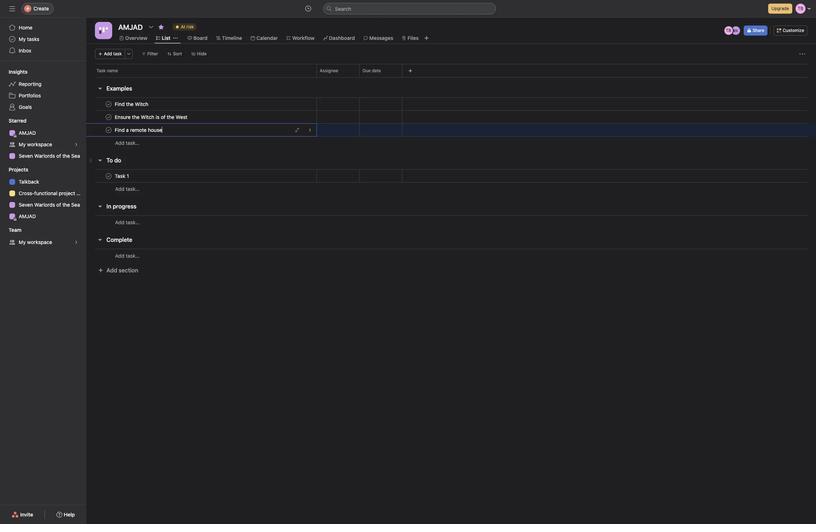 Task type: describe. For each thing, give the bounding box(es) containing it.
of for talkback
[[56, 202, 61, 208]]

team
[[9, 227, 21, 233]]

details image
[[308, 128, 313, 132]]

add left task on the top left of the page
[[104, 51, 112, 57]]

files
[[408, 35, 419, 41]]

add tab image
[[424, 35, 430, 41]]

share
[[753, 28, 765, 33]]

show options image
[[148, 24, 154, 30]]

add task
[[104, 51, 122, 57]]

portfolios
[[19, 93, 41, 99]]

add task… for fourth add task… row from the bottom
[[115, 140, 140, 146]]

my workspace link for see details, my workspace image
[[4, 237, 82, 248]]

2 amjad link from the top
[[4, 211, 82, 223]]

amjad for 1st amjad link from the top
[[19, 130, 36, 136]]

create button
[[22, 3, 54, 14]]

task name
[[96, 68, 118, 73]]

plan
[[76, 190, 86, 197]]

home link
[[4, 22, 82, 33]]

cross-functional project plan
[[19, 190, 86, 197]]

add task… button for third add task… row from the top
[[115, 219, 140, 227]]

reporting link
[[4, 78, 82, 90]]

3 add task… row from the top
[[86, 216, 817, 229]]

seven for amjad
[[19, 153, 33, 159]]

hide button
[[188, 49, 210, 59]]

1 horizontal spatial more actions image
[[800, 51, 806, 57]]

completed image for find a remote house text box at the top left of the page
[[104, 126, 113, 134]]

calendar
[[257, 35, 278, 41]]

task… for add task… button in the 'header examples' tree grid
[[126, 140, 140, 146]]

customize
[[784, 28, 805, 33]]

team button
[[0, 227, 21, 234]]

Search tasks, projects, and more text field
[[324, 3, 496, 14]]

add for third add task… row from the top's add task… button
[[115, 219, 125, 226]]

overview link
[[120, 34, 148, 42]]

row containing task name
[[86, 64, 817, 77]]

dashboard link
[[324, 34, 355, 42]]

seven warlords of the sea for talkback
[[19, 202, 80, 208]]

move tasks between sections image
[[295, 128, 300, 132]]

starred button
[[0, 117, 26, 125]]

upgrade
[[772, 6, 790, 11]]

remove from starred image
[[158, 24, 164, 30]]

my tasks link
[[4, 33, 82, 45]]

examples button
[[107, 82, 132, 95]]

add task… button for 2nd add task… row from the top
[[115, 185, 140, 193]]

complete button
[[107, 234, 132, 247]]

1 amjad link from the top
[[4, 127, 82, 139]]

4 add task… row from the top
[[86, 249, 817, 263]]

add task… for third add task… row from the top
[[115, 219, 140, 226]]

2 collapse task list for this section image from the top
[[97, 204, 103, 210]]

do
[[114, 157, 121, 164]]

sort
[[173, 51, 182, 57]]

sort button
[[164, 49, 185, 59]]

tab actions image
[[173, 36, 178, 40]]

examples
[[107, 85, 132, 92]]

amjad for second amjad link from the top of the page
[[19, 214, 36, 220]]

task… for add task… button in header to do tree grid
[[126, 186, 140, 192]]

to
[[107, 157, 113, 164]]

add for add task… button in the 'header examples' tree grid
[[115, 140, 125, 146]]

1 collapse task list for this section image from the top
[[97, 158, 103, 163]]

list
[[162, 35, 171, 41]]

header to do tree grid
[[86, 170, 817, 196]]

messages
[[370, 35, 394, 41]]

projects
[[9, 167, 28, 173]]

add for add task… button in header to do tree grid
[[115, 186, 125, 192]]

completed checkbox for task 1 text box
[[104, 172, 113, 181]]

0 horizontal spatial more actions image
[[127, 52, 131, 56]]

the for talkback
[[62, 202, 70, 208]]

complete
[[107, 237, 132, 243]]

my for see details, my workspace icon
[[19, 142, 26, 148]]

workspace for see details, my workspace icon
[[27, 142, 52, 148]]

inbox
[[19, 48, 31, 54]]

goals link
[[4, 102, 82, 113]]

at risk button
[[169, 22, 200, 32]]

2 add task… row from the top
[[86, 183, 817, 196]]

hide sidebar image
[[9, 6, 15, 12]]

reporting
[[19, 81, 41, 87]]

add task… for 2nd add task… row from the top
[[115, 186, 140, 192]]

Find a remote house text field
[[113, 127, 164, 134]]

at
[[181, 24, 185, 30]]

files link
[[402, 34, 419, 42]]

add section button
[[95, 264, 141, 277]]

collapse task list for this section image for complete
[[97, 237, 103, 243]]

help
[[64, 512, 75, 518]]

the for amjad
[[62, 153, 70, 159]]

name
[[107, 68, 118, 73]]

task
[[113, 51, 122, 57]]

see details, my workspace image
[[74, 143, 78, 147]]

progress
[[113, 203, 137, 210]]

completed image for task 1 text box
[[104, 172, 113, 181]]

workflow link
[[287, 34, 315, 42]]

ensure the witch is of the west cell
[[86, 111, 317, 124]]

talkback link
[[4, 176, 82, 188]]

teams element
[[0, 224, 86, 250]]

workspace for see details, my workspace image
[[27, 239, 52, 246]]

Find the Witch text field
[[113, 101, 151, 108]]

cross-
[[19, 190, 34, 197]]

to do
[[107, 157, 121, 164]]

warlords for amjad
[[34, 153, 55, 159]]

invite button
[[7, 509, 38, 522]]

insights element
[[0, 66, 86, 114]]

task 1 cell
[[86, 170, 317, 183]]

messages link
[[364, 34, 394, 42]]

Completed checkbox
[[104, 100, 113, 109]]



Task type: locate. For each thing, give the bounding box(es) containing it.
seven warlords of the sea link for talkback
[[4, 199, 82, 211]]

sea for amjad
[[71, 153, 80, 159]]

2 collapse task list for this section image from the top
[[97, 237, 103, 243]]

insights button
[[0, 68, 27, 76]]

my
[[19, 36, 26, 42], [19, 142, 26, 148], [19, 239, 26, 246]]

to do button
[[107, 154, 121, 167]]

my workspace link down starred
[[4, 139, 82, 151]]

create
[[33, 5, 49, 12]]

timeline link
[[216, 34, 242, 42]]

sea down see details, my workspace icon
[[71, 153, 80, 159]]

seven down cross-
[[19, 202, 33, 208]]

add task… up the section
[[115, 253, 140, 259]]

completed image down completed image
[[104, 126, 113, 134]]

warlords down cross-functional project plan link
[[34, 202, 55, 208]]

cross-functional project plan link
[[4, 188, 86, 199]]

0 vertical spatial sea
[[71, 153, 80, 159]]

add inside 'header examples' tree grid
[[115, 140, 125, 146]]

1 the from the top
[[62, 153, 70, 159]]

1 my workspace link from the top
[[4, 139, 82, 151]]

2 sea from the top
[[71, 202, 80, 208]]

home
[[19, 24, 32, 31]]

2 of from the top
[[56, 202, 61, 208]]

the up "talkback" link
[[62, 153, 70, 159]]

0 vertical spatial warlords
[[34, 153, 55, 159]]

seven warlords of the sea link
[[4, 151, 82, 162], [4, 199, 82, 211]]

sea inside starred element
[[71, 153, 80, 159]]

0 vertical spatial the
[[62, 153, 70, 159]]

3 completed image from the top
[[104, 172, 113, 181]]

None text field
[[117, 21, 145, 33]]

portfolios link
[[4, 90, 82, 102]]

goals
[[19, 104, 32, 110]]

starred element
[[0, 114, 86, 163]]

customize button
[[775, 26, 808, 36]]

add field image
[[409, 69, 413, 73]]

add task… button for fourth add task… row from the top of the page
[[115, 252, 140, 260]]

calendar link
[[251, 34, 278, 42]]

seven warlords of the sea for amjad
[[19, 153, 80, 159]]

board
[[194, 35, 208, 41]]

dashboard
[[329, 35, 355, 41]]

add task… inside header to do tree grid
[[115, 186, 140, 192]]

1 add task… row from the top
[[86, 136, 817, 150]]

1 vertical spatial my workspace
[[19, 239, 52, 246]]

find a remote house cell
[[86, 123, 317, 137]]

tasks
[[27, 36, 39, 42]]

ex
[[734, 28, 739, 33]]

of
[[56, 153, 61, 159], [56, 202, 61, 208]]

see details, my workspace image
[[74, 241, 78, 245]]

more actions image down the customize
[[800, 51, 806, 57]]

add section
[[107, 268, 138, 274]]

seven
[[19, 153, 33, 159], [19, 202, 33, 208]]

seven up projects
[[19, 153, 33, 159]]

task… inside header to do tree grid
[[126, 186, 140, 192]]

2 vertical spatial my
[[19, 239, 26, 246]]

talkback
[[19, 179, 39, 185]]

1 vertical spatial completed checkbox
[[104, 126, 113, 134]]

seven warlords of the sea up "talkback" link
[[19, 153, 80, 159]]

task… up the section
[[126, 253, 140, 259]]

3 task… from the top
[[126, 219, 140, 226]]

2 add task… button from the top
[[115, 185, 140, 193]]

task… for third add task… row from the top's add task… button
[[126, 219, 140, 226]]

2 vertical spatial completed checkbox
[[104, 172, 113, 181]]

help button
[[52, 509, 80, 522]]

2 vertical spatial completed image
[[104, 172, 113, 181]]

section
[[119, 268, 138, 274]]

0 vertical spatial completed checkbox
[[104, 113, 113, 122]]

1 collapse task list for this section image from the top
[[97, 86, 103, 91]]

amjad link down goals link
[[4, 127, 82, 139]]

seven warlords of the sea down cross-functional project plan
[[19, 202, 80, 208]]

0 vertical spatial my workspace
[[19, 142, 52, 148]]

completed image
[[104, 100, 113, 109], [104, 126, 113, 134], [104, 172, 113, 181]]

warlords inside starred element
[[34, 153, 55, 159]]

task… down find a remote house text box at the top left of the page
[[126, 140, 140, 146]]

2 seven from the top
[[19, 202, 33, 208]]

completed checkbox inside ensure the witch is of the west cell
[[104, 113, 113, 122]]

1 vertical spatial workspace
[[27, 239, 52, 246]]

invite
[[20, 512, 33, 518]]

seven for talkback
[[19, 202, 33, 208]]

collapse task list for this section image left to
[[97, 158, 103, 163]]

3 completed checkbox from the top
[[104, 172, 113, 181]]

amjad inside the projects "element"
[[19, 214, 36, 220]]

task… for fourth add task… row from the top of the page's add task… button
[[126, 253, 140, 259]]

add task… button down the progress
[[115, 219, 140, 227]]

completed image inside "task 1" cell
[[104, 172, 113, 181]]

2 workspace from the top
[[27, 239, 52, 246]]

starred
[[9, 118, 26, 124]]

add task… button up the section
[[115, 252, 140, 260]]

1 vertical spatial my
[[19, 142, 26, 148]]

my workspace link down team
[[4, 237, 82, 248]]

1 seven from the top
[[19, 153, 33, 159]]

at risk
[[181, 24, 194, 30]]

my tasks
[[19, 36, 39, 42]]

row
[[86, 64, 817, 77], [95, 77, 808, 78], [86, 98, 817, 111], [86, 111, 817, 124], [86, 123, 817, 137], [86, 170, 817, 183]]

add task… down task 1 text box
[[115, 186, 140, 192]]

add task… button inside 'header examples' tree grid
[[115, 139, 140, 147]]

task… inside 'header examples' tree grid
[[126, 140, 140, 146]]

1 add task… button from the top
[[115, 139, 140, 147]]

collapse task list for this section image left 'complete' button
[[97, 237, 103, 243]]

collapse task list for this section image for examples
[[97, 86, 103, 91]]

1 vertical spatial completed image
[[104, 126, 113, 134]]

add inside header to do tree grid
[[115, 186, 125, 192]]

add for fourth add task… row from the top of the page's add task… button
[[115, 253, 125, 259]]

1 vertical spatial of
[[56, 202, 61, 208]]

inbox link
[[4, 45, 82, 57]]

the inside starred element
[[62, 153, 70, 159]]

add task… inside 'header examples' tree grid
[[115, 140, 140, 146]]

my inside teams element
[[19, 239, 26, 246]]

add up add section 'button'
[[115, 253, 125, 259]]

assignee
[[320, 68, 339, 73]]

1 vertical spatial my workspace link
[[4, 237, 82, 248]]

my workspace link
[[4, 139, 82, 151], [4, 237, 82, 248]]

filter
[[147, 51, 158, 57]]

my inside starred element
[[19, 142, 26, 148]]

1 vertical spatial collapse task list for this section image
[[97, 237, 103, 243]]

task… down the progress
[[126, 219, 140, 226]]

2 add task… from the top
[[115, 186, 140, 192]]

seven warlords of the sea link up "talkback" link
[[4, 151, 82, 162]]

add task button
[[95, 49, 125, 59]]

1 of from the top
[[56, 153, 61, 159]]

0 vertical spatial seven warlords of the sea
[[19, 153, 80, 159]]

completed image left task 1 text box
[[104, 172, 113, 181]]

add task… button up add a task to this section image
[[115, 139, 140, 147]]

sea for talkback
[[71, 202, 80, 208]]

2 amjad from the top
[[19, 214, 36, 220]]

more actions image
[[800, 51, 806, 57], [127, 52, 131, 56]]

completed checkbox down completed image
[[104, 126, 113, 134]]

more actions image right task on the top left of the page
[[127, 52, 131, 56]]

workspace inside teams element
[[27, 239, 52, 246]]

amjad link
[[4, 127, 82, 139], [4, 211, 82, 223]]

2 seven warlords of the sea from the top
[[19, 202, 80, 208]]

1 completed checkbox from the top
[[104, 113, 113, 122]]

amjad down starred
[[19, 130, 36, 136]]

add task… button inside header to do tree grid
[[115, 185, 140, 193]]

my workspace link inside starred element
[[4, 139, 82, 151]]

3 my from the top
[[19, 239, 26, 246]]

list link
[[156, 34, 171, 42]]

add task…
[[115, 140, 140, 146], [115, 186, 140, 192], [115, 219, 140, 226], [115, 253, 140, 259]]

add task… button
[[115, 139, 140, 147], [115, 185, 140, 193], [115, 219, 140, 227], [115, 252, 140, 260]]

0 vertical spatial seven warlords of the sea link
[[4, 151, 82, 162]]

seven inside the projects "element"
[[19, 202, 33, 208]]

risk
[[187, 24, 194, 30]]

add task… button for fourth add task… row from the bottom
[[115, 139, 140, 147]]

warlords for talkback
[[34, 202, 55, 208]]

2 my workspace link from the top
[[4, 237, 82, 248]]

task…
[[126, 140, 140, 146], [126, 186, 140, 192], [126, 219, 140, 226], [126, 253, 140, 259]]

Task 1 text field
[[113, 173, 131, 180]]

projects button
[[0, 166, 28, 174]]

seven inside starred element
[[19, 153, 33, 159]]

1 add task… from the top
[[115, 140, 140, 146]]

the down project
[[62, 202, 70, 208]]

my workspace inside teams element
[[19, 239, 52, 246]]

1 my from the top
[[19, 36, 26, 42]]

2 task… from the top
[[126, 186, 140, 192]]

completed image inside find the witch "cell"
[[104, 100, 113, 109]]

my workspace down starred
[[19, 142, 52, 148]]

completed image
[[104, 113, 113, 122]]

add task… row
[[86, 136, 817, 150], [86, 183, 817, 196], [86, 216, 817, 229], [86, 249, 817, 263]]

add
[[104, 51, 112, 57], [115, 140, 125, 146], [115, 186, 125, 192], [115, 219, 125, 226], [115, 253, 125, 259], [107, 268, 117, 274]]

2 the from the top
[[62, 202, 70, 208]]

add task… down find a remote house text box at the top left of the page
[[115, 140, 140, 146]]

completed checkbox left task 1 text box
[[104, 172, 113, 181]]

1 completed image from the top
[[104, 100, 113, 109]]

seven warlords of the sea link for amjad
[[4, 151, 82, 162]]

3 add task… from the top
[[115, 219, 140, 226]]

2 completed image from the top
[[104, 126, 113, 134]]

projects element
[[0, 163, 86, 224]]

1 sea from the top
[[71, 153, 80, 159]]

Ensure the Witch is of the West text field
[[113, 114, 190, 121]]

functional
[[34, 190, 57, 197]]

0 vertical spatial amjad link
[[4, 127, 82, 139]]

in
[[107, 203, 111, 210]]

1 vertical spatial the
[[62, 202, 70, 208]]

1 vertical spatial seven warlords of the sea
[[19, 202, 80, 208]]

1 vertical spatial amjad link
[[4, 211, 82, 223]]

workflow
[[293, 35, 315, 41]]

collapse task list for this section image
[[97, 86, 103, 91], [97, 237, 103, 243]]

add left the section
[[107, 268, 117, 274]]

workspace
[[27, 142, 52, 148], [27, 239, 52, 246]]

the inside the projects "element"
[[62, 202, 70, 208]]

4 task… from the top
[[126, 253, 140, 259]]

2 my from the top
[[19, 142, 26, 148]]

1 vertical spatial collapse task list for this section image
[[97, 204, 103, 210]]

0 vertical spatial amjad
[[19, 130, 36, 136]]

my workspace link for see details, my workspace icon
[[4, 139, 82, 151]]

of for amjad
[[56, 153, 61, 159]]

hide
[[197, 51, 207, 57]]

warlords up "talkback" link
[[34, 153, 55, 159]]

1 vertical spatial warlords
[[34, 202, 55, 208]]

4 add task… button from the top
[[115, 252, 140, 260]]

board image
[[99, 26, 108, 35]]

workspace inside starred element
[[27, 142, 52, 148]]

task… down task 1 text box
[[126, 186, 140, 192]]

collapse task list for this section image
[[97, 158, 103, 163], [97, 204, 103, 210]]

add down task 1 text box
[[115, 186, 125, 192]]

1 vertical spatial sea
[[71, 202, 80, 208]]

1 warlords from the top
[[34, 153, 55, 159]]

add task… down the progress
[[115, 219, 140, 226]]

of up "talkback" link
[[56, 153, 61, 159]]

add inside 'button'
[[107, 268, 117, 274]]

my workspace down team
[[19, 239, 52, 246]]

completed checkbox for find a remote house text box at the top left of the page
[[104, 126, 113, 134]]

of inside the projects "element"
[[56, 202, 61, 208]]

add task… button down task 1 text box
[[115, 185, 140, 193]]

amjad up team
[[19, 214, 36, 220]]

1 amjad from the top
[[19, 130, 36, 136]]

in progress
[[107, 203, 137, 210]]

1 seven warlords of the sea link from the top
[[4, 151, 82, 162]]

due date
[[363, 68, 381, 73]]

4 add task… from the top
[[115, 253, 140, 259]]

1 seven warlords of the sea from the top
[[19, 153, 80, 159]]

completed checkbox for ensure the witch is of the west text box
[[104, 113, 113, 122]]

1 task… from the top
[[126, 140, 140, 146]]

Completed checkbox
[[104, 113, 113, 122], [104, 126, 113, 134], [104, 172, 113, 181]]

sea down plan
[[71, 202, 80, 208]]

completed image up completed image
[[104, 100, 113, 109]]

of inside starred element
[[56, 153, 61, 159]]

add task… for fourth add task… row from the top of the page
[[115, 253, 140, 259]]

my workspace link inside teams element
[[4, 237, 82, 248]]

my left tasks in the left top of the page
[[19, 36, 26, 42]]

amjad link up teams element
[[4, 211, 82, 223]]

0 vertical spatial seven
[[19, 153, 33, 159]]

filter button
[[138, 49, 161, 59]]

my down starred
[[19, 142, 26, 148]]

2 completed checkbox from the top
[[104, 126, 113, 134]]

my workspace for the my workspace link inside the starred element
[[19, 142, 52, 148]]

my inside global element
[[19, 36, 26, 42]]

completed checkbox inside "task 1" cell
[[104, 172, 113, 181]]

0 vertical spatial workspace
[[27, 142, 52, 148]]

0 vertical spatial collapse task list for this section image
[[97, 158, 103, 163]]

date
[[372, 68, 381, 73]]

1 vertical spatial amjad
[[19, 214, 36, 220]]

completed image for find the witch text box
[[104, 100, 113, 109]]

collapse task list for this section image down task
[[97, 86, 103, 91]]

insights
[[9, 69, 27, 75]]

completed checkbox down completed checkbox
[[104, 113, 113, 122]]

seven warlords of the sea inside starred element
[[19, 153, 80, 159]]

add a task to this section image
[[125, 158, 131, 163]]

0 vertical spatial of
[[56, 153, 61, 159]]

find the witch cell
[[86, 98, 317, 111]]

seven warlords of the sea
[[19, 153, 80, 159], [19, 202, 80, 208]]

overview
[[125, 35, 148, 41]]

timeline
[[222, 35, 242, 41]]

1 my workspace from the top
[[19, 142, 52, 148]]

3 add task… button from the top
[[115, 219, 140, 227]]

task
[[96, 68, 106, 73]]

tb
[[727, 28, 732, 33]]

seven warlords of the sea link down functional
[[4, 199, 82, 211]]

my workspace for the my workspace link inside teams element
[[19, 239, 52, 246]]

my workspace inside starred element
[[19, 142, 52, 148]]

upgrade button
[[769, 4, 793, 14]]

due
[[363, 68, 371, 73]]

0 vertical spatial completed image
[[104, 100, 113, 109]]

collapse task list for this section image left in
[[97, 204, 103, 210]]

header examples tree grid
[[86, 98, 817, 150]]

my workspace
[[19, 142, 52, 148], [19, 239, 52, 246]]

warlords inside the projects "element"
[[34, 202, 55, 208]]

amjad inside starred element
[[19, 130, 36, 136]]

2 seven warlords of the sea link from the top
[[4, 199, 82, 211]]

share button
[[744, 26, 768, 36]]

of down cross-functional project plan
[[56, 202, 61, 208]]

global element
[[0, 18, 86, 61]]

1 vertical spatial seven warlords of the sea link
[[4, 199, 82, 211]]

completed checkbox inside find a remote house cell
[[104, 126, 113, 134]]

1 vertical spatial seven
[[19, 202, 33, 208]]

project
[[59, 190, 75, 197]]

sea
[[71, 153, 80, 159], [71, 202, 80, 208]]

add down 'in progress' button on the top of page
[[115, 219, 125, 226]]

seven warlords of the sea inside the projects "element"
[[19, 202, 80, 208]]

in progress button
[[107, 200, 137, 213]]

sea inside the projects "element"
[[71, 202, 80, 208]]

my down team
[[19, 239, 26, 246]]

my for see details, my workspace image
[[19, 239, 26, 246]]

0 vertical spatial my workspace link
[[4, 139, 82, 151]]

history image
[[306, 6, 311, 12]]

0 vertical spatial my
[[19, 36, 26, 42]]

2 warlords from the top
[[34, 202, 55, 208]]

1 workspace from the top
[[27, 142, 52, 148]]

warlords
[[34, 153, 55, 159], [34, 202, 55, 208]]

board link
[[188, 34, 208, 42]]

add up the do
[[115, 140, 125, 146]]

0 vertical spatial collapse task list for this section image
[[97, 86, 103, 91]]

2 my workspace from the top
[[19, 239, 52, 246]]

the
[[62, 153, 70, 159], [62, 202, 70, 208]]



Task type: vqa. For each thing, say whether or not it's contained in the screenshot.
VIDEOS
no



